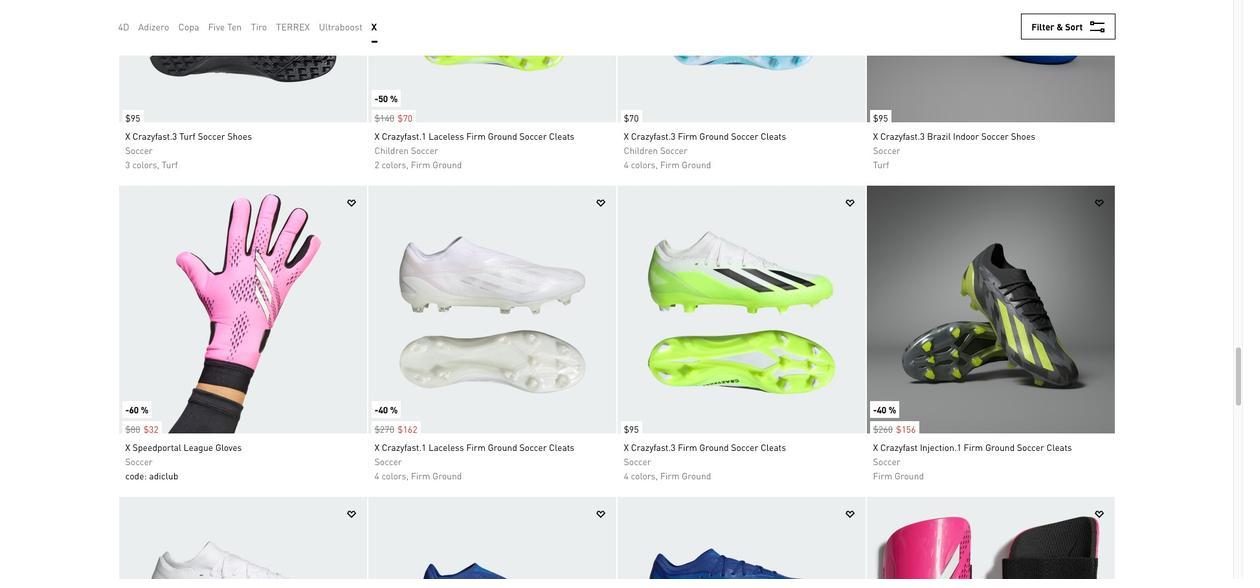 Task type: describe. For each thing, give the bounding box(es) containing it.
tiro link
[[251, 19, 267, 34]]

1 $70 from the left
[[398, 112, 413, 124]]

crazyfast.3 for turf
[[881, 130, 925, 142]]

x crazyfast.3 brazil indoor soccer shoes soccer turf
[[874, 130, 1036, 170]]

x crazyfast.3 firm ground soccer cleats children soccer 4 colors, firm ground
[[624, 130, 787, 170]]

sort
[[1066, 21, 1084, 32]]

soccer blue x crazyfast.1 artificial grass soccer cleats image
[[618, 498, 866, 580]]

-40 % for $260
[[874, 404, 897, 416]]

crazyfast.3 for soccer
[[631, 130, 676, 142]]

ultraboost link
[[319, 19, 363, 34]]

cleats inside x crazyfast.3 firm ground soccer cleats children soccer 4 colors, firm ground
[[761, 130, 787, 142]]

children inside x crazyfast.3 firm ground soccer cleats children soccer 4 colors, firm ground
[[624, 144, 658, 156]]

x crazyfast.1 laceless firm ground soccer cleats children soccer 2 colors, firm ground
[[375, 130, 575, 170]]

laceless for ground
[[429, 442, 464, 453]]

x for x crazyfast.3 firm ground soccer cleats soccer 4 colors, firm ground
[[624, 442, 629, 453]]

50
[[379, 93, 388, 104]]

$260
[[874, 424, 893, 435]]

-50 %
[[375, 93, 398, 104]]

$70 link
[[618, 104, 642, 126]]

-60 %
[[125, 404, 149, 416]]

children soccer blue x crazyfast.3 firm ground soccer cleats image
[[618, 0, 866, 122]]

crazyfast.3 for colors,
[[133, 130, 177, 142]]

gloves
[[216, 442, 242, 453]]

x for x crazyfast.3 brazil indoor soccer shoes soccer turf
[[874, 130, 879, 142]]

colors, inside x crazyfast.3 firm ground soccer cleats children soccer 4 colors, firm ground
[[631, 159, 658, 170]]

ten
[[227, 21, 242, 32]]

- for $140 $70
[[375, 93, 379, 104]]

4 for x crazyfast.1 laceless firm ground soccer cleats soccer 4 colors, firm ground
[[375, 470, 380, 482]]

crazyfast.3 for 4
[[631, 442, 676, 453]]

children soccer blue x crazyfast.1 laceless firm ground soccer cleats image
[[368, 498, 616, 580]]

$95 link for x crazyfast.3 turf soccer shoes soccer 3 colors, turf
[[119, 104, 144, 126]]

40 for $260
[[877, 404, 887, 416]]

filter & sort button
[[1022, 14, 1116, 40]]

soccer pink x speedportal league gloves image
[[119, 186, 367, 434]]

x for x crazyfast.1 laceless firm ground soccer cleats soccer 4 colors, firm ground
[[375, 442, 380, 453]]

% for $140
[[390, 93, 398, 104]]

turf inside "x crazyfast.3 brazil indoor soccer shoes soccer turf"
[[874, 159, 890, 170]]

colors, inside x crazyfast.3 turf soccer shoes soccer 3 colors, turf
[[132, 159, 160, 170]]

filter
[[1032, 21, 1055, 32]]

1 horizontal spatial $95
[[624, 424, 639, 435]]

crazyfast.1 for soccer
[[382, 442, 427, 453]]

adiclub
[[149, 470, 178, 482]]

$95 for x crazyfast.3 brazil indoor soccer shoes soccer turf
[[874, 112, 889, 124]]

4d link
[[118, 19, 129, 34]]

40 for $270
[[379, 404, 388, 416]]

terrex link
[[276, 19, 310, 34]]

2 $70 from the left
[[624, 112, 639, 124]]

colors, inside x crazyfast.1 laceless firm ground soccer cleats soccer 4 colors, firm ground
[[382, 470, 409, 482]]

x for x crazyfast injection.1 firm ground soccer cleats soccer firm ground
[[874, 442, 879, 453]]

3
[[125, 159, 130, 170]]

$80
[[125, 424, 140, 435]]

cleats for x crazyfast.1 laceless firm ground soccer cleats children soccer 2 colors, firm ground
[[549, 130, 575, 142]]

copa link
[[178, 19, 199, 34]]

five ten
[[208, 21, 242, 32]]

soccer black x crazyfast injection.1 firm ground soccer cleats image
[[867, 186, 1115, 434]]

cleats for x crazyfast injection.1 firm ground soccer cleats soccer firm ground
[[1047, 442, 1073, 453]]

list containing 4d
[[118, 10, 386, 43]]

tiro
[[251, 21, 267, 32]]

x crazyfast.3 turf soccer shoes soccer 3 colors, turf
[[125, 130, 252, 170]]



Task type: vqa. For each thing, say whether or not it's contained in the screenshot.
the bottom $25
no



Task type: locate. For each thing, give the bounding box(es) containing it.
filter & sort
[[1032, 21, 1084, 32]]

$95 link
[[119, 104, 144, 126], [867, 104, 892, 126], [618, 415, 642, 437]]

0 horizontal spatial soccer white x crazyfast.3 firm ground soccer cleats image
[[119, 498, 367, 580]]

speedportal
[[133, 442, 181, 453]]

4 inside x crazyfast.3 firm ground soccer cleats children soccer 4 colors, firm ground
[[624, 159, 629, 170]]

crazyfast.1 down '$162'
[[382, 442, 427, 453]]

colors, inside 'x crazyfast.1 laceless firm ground soccer cleats children soccer 2 colors, firm ground'
[[382, 159, 409, 170]]

soccer pink x speedportal training shin guards image
[[867, 498, 1115, 580]]

2 shoes from the left
[[1012, 130, 1036, 142]]

-
[[375, 93, 379, 104], [125, 404, 129, 416], [375, 404, 379, 416], [874, 404, 877, 416]]

cleats inside x crazyfast.3 firm ground soccer cleats soccer 4 colors, firm ground
[[761, 442, 787, 453]]

4 for x crazyfast.3 firm ground soccer cleats children soccer 4 colors, firm ground
[[624, 159, 629, 170]]

0 horizontal spatial $95
[[125, 112, 140, 124]]

1 horizontal spatial $70
[[624, 112, 639, 124]]

2 children from the left
[[624, 144, 658, 156]]

laceless inside 'x crazyfast.1 laceless firm ground soccer cleats children soccer 2 colors, firm ground'
[[429, 130, 464, 142]]

shoes inside "x crazyfast.3 brazil indoor soccer shoes soccer turf"
[[1012, 130, 1036, 142]]

cleats inside x crazyfast.1 laceless firm ground soccer cleats soccer 4 colors, firm ground
[[549, 442, 575, 453]]

60
[[129, 404, 139, 416]]

1 laceless from the top
[[429, 130, 464, 142]]

0 horizontal spatial 40
[[379, 404, 388, 416]]

adizero link
[[138, 19, 169, 34]]

- up $270
[[375, 404, 379, 416]]

0 vertical spatial crazyfast.1
[[382, 130, 427, 142]]

soccer white x crazyfast.1 laceless firm ground soccer cleats image
[[368, 186, 616, 434]]

x inside x crazyfast injection.1 firm ground soccer cleats soccer firm ground
[[874, 442, 879, 453]]

shoes
[[228, 130, 252, 142], [1012, 130, 1036, 142]]

x inside "x crazyfast.3 brazil indoor soccer shoes soccer turf"
[[874, 130, 879, 142]]

children soccer white x crazyfast.1 laceless firm ground soccer cleats image
[[368, 0, 616, 122]]

x inside x crazyfast.3 firm ground soccer cleats children soccer 4 colors, firm ground
[[624, 130, 629, 142]]

- up $140
[[375, 93, 379, 104]]

crazyfast.3
[[133, 130, 177, 142], [631, 130, 676, 142], [881, 130, 925, 142], [631, 442, 676, 453]]

% for $260
[[889, 404, 897, 416]]

% for $80
[[141, 404, 149, 416]]

-40 % for $270
[[375, 404, 398, 416]]

crazyfast.3 inside "x crazyfast.3 brazil indoor soccer shoes soccer turf"
[[881, 130, 925, 142]]

% right '60'
[[141, 404, 149, 416]]

0 vertical spatial laceless
[[429, 130, 464, 142]]

1 vertical spatial laceless
[[429, 442, 464, 453]]

x for x speedportal league gloves soccer code: adiclub
[[125, 442, 130, 453]]

cleats inside 'x crazyfast.1 laceless firm ground soccer cleats children soccer 2 colors, firm ground'
[[549, 130, 575, 142]]

&
[[1057, 21, 1064, 32]]

0 horizontal spatial $70
[[398, 112, 413, 124]]

4
[[624, 159, 629, 170], [375, 470, 380, 482], [624, 470, 629, 482]]

shoes inside x crazyfast.3 turf soccer shoes soccer 3 colors, turf
[[228, 130, 252, 142]]

1 horizontal spatial soccer white x crazyfast.3 firm ground soccer cleats image
[[618, 186, 866, 434]]

% up "$260 $156"
[[889, 404, 897, 416]]

$260 $156
[[874, 424, 916, 435]]

x crazyfast.3 firm ground soccer cleats soccer 4 colors, firm ground
[[624, 442, 787, 482]]

ultraboost
[[319, 21, 363, 32]]

x inside x crazyfast.1 laceless firm ground soccer cleats soccer 4 colors, firm ground
[[375, 442, 380, 453]]

soccer
[[198, 130, 225, 142], [520, 130, 547, 142], [732, 130, 759, 142], [982, 130, 1009, 142], [125, 144, 153, 156], [411, 144, 439, 156], [661, 144, 688, 156], [874, 144, 901, 156], [520, 442, 547, 453], [732, 442, 759, 453], [1018, 442, 1045, 453], [125, 456, 153, 468], [375, 456, 402, 468], [624, 456, 652, 468], [874, 456, 901, 468]]

1 children from the left
[[375, 144, 409, 156]]

- for $80 $32
[[125, 404, 129, 416]]

crazyfast.1 down $140 $70
[[382, 130, 427, 142]]

1 horizontal spatial children
[[624, 144, 658, 156]]

$80 $32
[[125, 424, 159, 435]]

$32
[[144, 424, 159, 435]]

0 vertical spatial soccer white x crazyfast.3 firm ground soccer cleats image
[[618, 186, 866, 434]]

1 -40 % from the left
[[375, 404, 398, 416]]

-40 % up $270
[[375, 404, 398, 416]]

40
[[379, 404, 388, 416], [877, 404, 887, 416]]

%
[[390, 93, 398, 104], [141, 404, 149, 416], [390, 404, 398, 416], [889, 404, 897, 416]]

- up $260
[[874, 404, 877, 416]]

$70
[[398, 112, 413, 124], [624, 112, 639, 124]]

2
[[375, 159, 380, 170]]

1 horizontal spatial turf
[[179, 130, 196, 142]]

five ten link
[[208, 19, 242, 34]]

2 crazyfast.1 from the top
[[382, 442, 427, 453]]

$140 $70
[[375, 112, 413, 124]]

1 crazyfast.1 from the top
[[382, 130, 427, 142]]

x for x crazyfast.3 turf soccer shoes soccer 3 colors, turf
[[125, 130, 130, 142]]

40 up $260
[[877, 404, 887, 416]]

soccer inside x speedportal league gloves soccer code: adiclub
[[125, 456, 153, 468]]

children inside 'x crazyfast.1 laceless firm ground soccer cleats children soccer 2 colors, firm ground'
[[375, 144, 409, 156]]

x inside 'x crazyfast.1 laceless firm ground soccer cleats children soccer 2 colors, firm ground'
[[375, 130, 380, 142]]

0 horizontal spatial $95 link
[[119, 104, 144, 126]]

$95 link for x crazyfast.3 brazil indoor soccer shoes soccer turf
[[867, 104, 892, 126]]

cleats
[[549, 130, 575, 142], [761, 130, 787, 142], [549, 442, 575, 453], [761, 442, 787, 453], [1047, 442, 1073, 453]]

crazyfast.1 for children
[[382, 130, 427, 142]]

x for x
[[372, 21, 377, 32]]

1 vertical spatial crazyfast.1
[[382, 442, 427, 453]]

4d
[[118, 21, 129, 32]]

adizero
[[138, 21, 169, 32]]

0 horizontal spatial children
[[375, 144, 409, 156]]

x speedportal league gloves soccer code: adiclub
[[125, 442, 242, 482]]

$270
[[375, 424, 395, 435]]

1 horizontal spatial -40 %
[[874, 404, 897, 416]]

x inside x crazyfast.3 turf soccer shoes soccer 3 colors, turf
[[125, 130, 130, 142]]

0 horizontal spatial -40 %
[[375, 404, 398, 416]]

x for x crazyfast.3 firm ground soccer cleats children soccer 4 colors, firm ground
[[624, 130, 629, 142]]

crazyfast.3 inside x crazyfast.3 turf soccer shoes soccer 3 colors, turf
[[133, 130, 177, 142]]

$95
[[125, 112, 140, 124], [874, 112, 889, 124], [624, 424, 639, 435]]

cleats for x crazyfast.1 laceless firm ground soccer cleats soccer 4 colors, firm ground
[[549, 442, 575, 453]]

indoor
[[954, 130, 980, 142]]

firm
[[467, 130, 486, 142], [678, 130, 698, 142], [411, 159, 431, 170], [661, 159, 680, 170], [467, 442, 486, 453], [678, 442, 698, 453], [964, 442, 984, 453], [411, 470, 431, 482], [661, 470, 680, 482], [874, 470, 893, 482]]

- for $260 $156
[[874, 404, 877, 416]]

injection.1
[[921, 442, 962, 453]]

2 -40 % from the left
[[874, 404, 897, 416]]

$156
[[897, 424, 916, 435]]

copa
[[178, 21, 199, 32]]

% up the $270 $162
[[390, 404, 398, 416]]

1 horizontal spatial $95 link
[[618, 415, 642, 437]]

children down $70 link
[[624, 144, 658, 156]]

0 horizontal spatial shoes
[[228, 130, 252, 142]]

cleats inside x crazyfast injection.1 firm ground soccer cleats soccer firm ground
[[1047, 442, 1073, 453]]

children
[[375, 144, 409, 156], [624, 144, 658, 156]]

soccer white x crazyfast.3 firm ground soccer cleats image
[[618, 186, 866, 434], [119, 498, 367, 580]]

turf
[[179, 130, 196, 142], [162, 159, 178, 170], [874, 159, 890, 170]]

$140
[[375, 112, 395, 124]]

list
[[118, 10, 386, 43]]

soccer black x crazyfast.3 turf soccer shoes image
[[119, 0, 367, 122]]

4 inside x crazyfast.1 laceless firm ground soccer cleats soccer 4 colors, firm ground
[[375, 470, 380, 482]]

4 inside x crazyfast.3 firm ground soccer cleats soccer 4 colors, firm ground
[[624, 470, 629, 482]]

40 up $270
[[379, 404, 388, 416]]

x inside x crazyfast.3 firm ground soccer cleats soccer 4 colors, firm ground
[[624, 442, 629, 453]]

laceless inside x crazyfast.1 laceless firm ground soccer cleats soccer 4 colors, firm ground
[[429, 442, 464, 453]]

crazyfast.3 inside x crazyfast.3 firm ground soccer cleats children soccer 4 colors, firm ground
[[631, 130, 676, 142]]

code:
[[125, 470, 147, 482]]

% for $270
[[390, 404, 398, 416]]

1 40 from the left
[[379, 404, 388, 416]]

- for $270 $162
[[375, 404, 379, 416]]

laceless for firm
[[429, 130, 464, 142]]

1 horizontal spatial 40
[[877, 404, 887, 416]]

x inside x speedportal league gloves soccer code: adiclub
[[125, 442, 130, 453]]

1 horizontal spatial shoes
[[1012, 130, 1036, 142]]

children up 2
[[375, 144, 409, 156]]

crazyfast.1 inside x crazyfast.1 laceless firm ground soccer cleats soccer 4 colors, firm ground
[[382, 442, 427, 453]]

- up $80
[[125, 404, 129, 416]]

crazyfast.3 inside x crazyfast.3 firm ground soccer cleats soccer 4 colors, firm ground
[[631, 442, 676, 453]]

crazyfast.1
[[382, 130, 427, 142], [382, 442, 427, 453]]

colors, inside x crazyfast.3 firm ground soccer cleats soccer 4 colors, firm ground
[[631, 470, 658, 482]]

x link
[[372, 19, 377, 34]]

ground
[[488, 130, 518, 142], [700, 130, 729, 142], [433, 159, 462, 170], [682, 159, 712, 170], [488, 442, 518, 453], [700, 442, 729, 453], [986, 442, 1015, 453], [433, 470, 462, 482], [682, 470, 712, 482], [895, 470, 925, 482]]

x inside list
[[372, 21, 377, 32]]

league
[[184, 442, 213, 453]]

x crazyfast injection.1 firm ground soccer cleats soccer firm ground
[[874, 442, 1073, 482]]

2 horizontal spatial $95 link
[[867, 104, 892, 126]]

x
[[372, 21, 377, 32], [125, 130, 130, 142], [375, 130, 380, 142], [624, 130, 629, 142], [874, 130, 879, 142], [125, 442, 130, 453], [375, 442, 380, 453], [624, 442, 629, 453], [874, 442, 879, 453]]

1 shoes from the left
[[228, 130, 252, 142]]

0 horizontal spatial turf
[[162, 159, 178, 170]]

terrex
[[276, 21, 310, 32]]

2 laceless from the top
[[429, 442, 464, 453]]

-40 % up $260
[[874, 404, 897, 416]]

laceless
[[429, 130, 464, 142], [429, 442, 464, 453]]

x crazyfast.1 laceless firm ground soccer cleats soccer 4 colors, firm ground
[[375, 442, 575, 482]]

colors,
[[132, 159, 160, 170], [382, 159, 409, 170], [631, 159, 658, 170], [382, 470, 409, 482], [631, 470, 658, 482]]

% right '50'
[[390, 93, 398, 104]]

2 40 from the left
[[877, 404, 887, 416]]

$162
[[398, 424, 418, 435]]

2 horizontal spatial $95
[[874, 112, 889, 124]]

x for x crazyfast.1 laceless firm ground soccer cleats children soccer 2 colors, firm ground
[[375, 130, 380, 142]]

$95 for x crazyfast.3 turf soccer shoes soccer 3 colors, turf
[[125, 112, 140, 124]]

2 horizontal spatial turf
[[874, 159, 890, 170]]

1 vertical spatial soccer white x crazyfast.3 firm ground soccer cleats image
[[119, 498, 367, 580]]

soccer blue x crazyfast.3 brazil indoor soccer shoes image
[[867, 0, 1115, 122]]

brazil
[[928, 130, 951, 142]]

five
[[208, 21, 225, 32]]

crazyfast
[[881, 442, 918, 453]]

-40 %
[[375, 404, 398, 416], [874, 404, 897, 416]]

$270 $162
[[375, 424, 418, 435]]

crazyfast.1 inside 'x crazyfast.1 laceless firm ground soccer cleats children soccer 2 colors, firm ground'
[[382, 130, 427, 142]]



